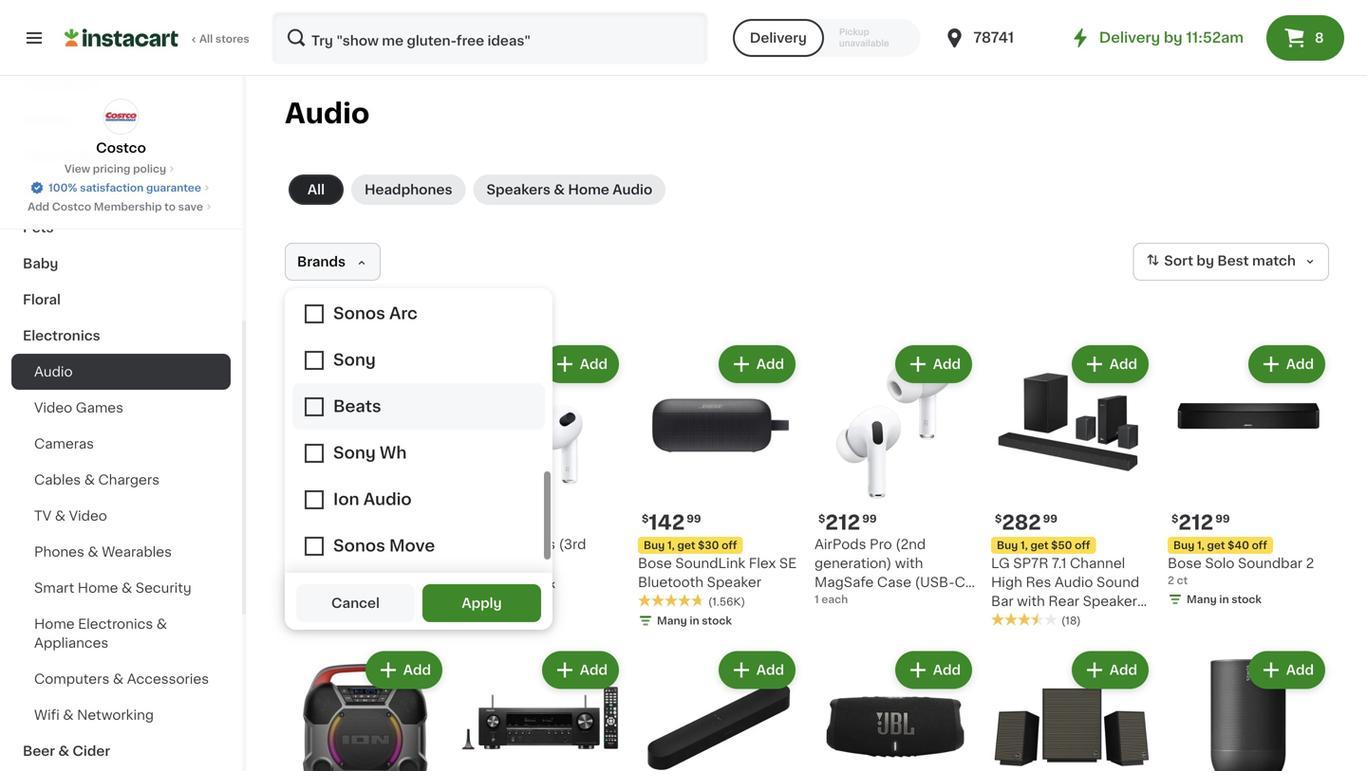 Task type: describe. For each thing, give the bounding box(es) containing it.
& for networking
[[63, 709, 74, 722]]

policy
[[133, 164, 166, 174]]

home inside 'home electronics & appliances'
[[34, 618, 75, 631]]

2 99 from the left
[[862, 514, 877, 525]]

bose solo soundbar 2 2 ct
[[1168, 557, 1314, 586]]

11:52am
[[1186, 31, 1244, 45]]

beer
[[23, 745, 55, 759]]

& for accessories
[[113, 673, 124, 686]]

product group containing 162
[[285, 342, 446, 627]]

video games link
[[11, 390, 231, 426]]

ats-
[[341, 557, 368, 571]]

all for all
[[308, 183, 325, 197]]

$ for bose solo soundbar 2
[[1172, 514, 1178, 525]]

match
[[1252, 255, 1296, 268]]

to
[[164, 202, 176, 212]]

2 212 from the left
[[1178, 513, 1213, 533]]

c)
[[955, 576, 971, 590]]

stores
[[215, 34, 249, 44]]

games
[[76, 402, 123, 415]]

cider
[[73, 745, 110, 759]]

soundlink
[[675, 557, 745, 571]]

100% satisfaction guarantee button
[[30, 177, 213, 196]]

get for 212
[[1207, 541, 1225, 551]]

1090
[[368, 557, 401, 571]]

speakers & home audio
[[487, 183, 652, 197]]

many for 212
[[1187, 595, 1217, 605]]

speakers
[[487, 183, 550, 197]]

phones
[[34, 546, 84, 559]]

(usb-
[[915, 576, 955, 590]]

delivery for delivery by 11:52am
[[1099, 31, 1160, 45]]

baby
[[23, 257, 58, 271]]

bar inside the "lg sp7r 7.1 channel high res audio sound bar with rear speaker kit"
[[991, 595, 1014, 609]]

1 each
[[815, 595, 848, 605]]

security
[[136, 582, 191, 595]]

& for chargers
[[84, 474, 95, 487]]

all stores
[[199, 34, 249, 44]]

1 horizontal spatial with
[[895, 557, 923, 571]]

& for video
[[55, 510, 66, 523]]

bakery
[[23, 113, 71, 126]]

buy 1, get $40 off
[[1173, 541, 1267, 551]]

& for cider
[[58, 745, 69, 759]]

$152.99 element
[[461, 511, 623, 535]]

rear
[[1049, 595, 1079, 609]]

cables
[[34, 474, 81, 487]]

100%
[[49, 183, 77, 193]]

soundbar
[[1238, 557, 1303, 571]]

Best match Sort by field
[[1133, 243, 1329, 281]]

bose for bose solo soundbar 2 2 ct
[[1168, 557, 1202, 571]]

sort by
[[1164, 255, 1214, 268]]

many for 142
[[657, 616, 687, 627]]

1 horizontal spatial 2
[[1306, 557, 1314, 571]]

by for sort
[[1197, 255, 1214, 268]]

networking
[[77, 709, 154, 722]]

add costco membership to save link
[[28, 199, 214, 215]]

built
[[391, 576, 421, 590]]

audio inside the "lg sp7r 7.1 channel high res audio sound bar with rear speaker kit"
[[1055, 576, 1093, 590]]

audio link
[[11, 354, 231, 390]]

computers & accessories link
[[11, 662, 231, 698]]

& down phones & wearables link
[[121, 582, 132, 595]]

lg sp7r 7.1 channel high res audio sound bar with rear speaker kit
[[991, 557, 1139, 628]]

in for 212
[[1219, 595, 1229, 605]]

$50 inside "162 buy 1, get $50 off yamaha ats-1090 sound bar with built in subwoofer 1 each"
[[345, 541, 366, 551]]

off inside "162 buy 1, get $50 off yamaha ats-1090 sound bar with built in subwoofer 1 each"
[[368, 541, 384, 551]]

add costco membership to save
[[28, 202, 203, 212]]

lg
[[991, 557, 1010, 571]]

computers & accessories
[[34, 673, 209, 686]]

1 vertical spatial 2
[[1168, 576, 1174, 586]]

buy 1, get $50 off
[[997, 541, 1090, 551]]

1 inside "162 buy 1, get $50 off yamaha ats-1090 sound bar with built in subwoofer 1 each"
[[285, 614, 289, 624]]

162
[[296, 513, 331, 533]]

wearables
[[102, 546, 172, 559]]

1, for 282
[[1021, 541, 1028, 551]]

electronics link
[[11, 318, 231, 354]]

brands button
[[285, 243, 381, 281]]

applecare+
[[846, 595, 925, 609]]

1 vertical spatial video
[[69, 510, 107, 523]]

baby link
[[11, 246, 231, 282]]

meat & seafood
[[23, 149, 133, 162]]

2 $ from the left
[[818, 514, 825, 525]]

cancel
[[331, 597, 380, 610]]

0 vertical spatial electronics
[[23, 329, 100, 343]]

$ for lg sp7r 7.1 channel high res audio sound bar with rear speaker kit
[[995, 514, 1002, 525]]

& for home
[[554, 183, 565, 197]]

phones & wearables link
[[11, 535, 231, 571]]

instacart logo image
[[65, 27, 178, 49]]

headphones link
[[351, 175, 466, 205]]

apple airpods (3rd generation)
[[461, 538, 586, 571]]

home electronics & appliances link
[[11, 607, 231, 662]]

membership
[[94, 202, 162, 212]]

1 $ 212 99 from the left
[[818, 513, 877, 533]]

flex
[[749, 557, 776, 571]]

2 $ 212 99 from the left
[[1172, 513, 1230, 533]]

subwoofer
[[285, 595, 357, 609]]

costco inside add costco membership to save link
[[52, 202, 91, 212]]

satisfaction
[[80, 183, 144, 193]]

buy 1, get $30 off
[[644, 541, 737, 551]]

channel
[[1070, 557, 1125, 571]]

in for 142
[[690, 616, 699, 627]]

magsafe
[[815, 576, 874, 590]]

best match
[[1217, 255, 1296, 268]]

view pricing policy
[[64, 164, 166, 174]]

$30
[[698, 541, 719, 551]]

tv & video
[[34, 510, 107, 523]]

off for 212
[[1252, 541, 1267, 551]]

buy for 282
[[997, 541, 1018, 551]]

appliances
[[34, 637, 108, 650]]

each inside "162 buy 1, get $50 off yamaha ats-1090 sound bar with built in subwoofer 1 each"
[[292, 614, 318, 624]]

electronics inside 'home electronics & appliances'
[[78, 618, 153, 631]]

8 button
[[1266, 15, 1344, 61]]

costco link
[[96, 99, 146, 158]]

household
[[23, 77, 97, 90]]

service type group
[[733, 19, 920, 57]]

$ 282 99
[[995, 513, 1058, 533]]

0 horizontal spatial many
[[480, 580, 510, 590]]

78741
[[973, 31, 1014, 45]]

(1.56k)
[[708, 597, 745, 608]]

buy for 142
[[644, 541, 665, 551]]



Task type: vqa. For each thing, say whether or not it's contained in the screenshot.
Half & Half LINK
no



Task type: locate. For each thing, give the bounding box(es) containing it.
0 horizontal spatial by
[[1164, 31, 1183, 45]]

2 right soundbar on the bottom right of page
[[1306, 557, 1314, 571]]

view
[[64, 164, 90, 174]]

buy up ct
[[1173, 541, 1195, 551]]

many
[[480, 580, 510, 590], [1187, 595, 1217, 605], [657, 616, 687, 627]]

1 down 'magsafe'
[[815, 595, 819, 605]]

1 horizontal spatial $ 212 99
[[1172, 513, 1230, 533]]

1 horizontal spatial bar
[[991, 595, 1014, 609]]

snacks & candy link
[[11, 174, 231, 210]]

in down bluetooth in the bottom of the page
[[690, 616, 699, 627]]

$ 212 99 up buy 1, get $40 off
[[1172, 513, 1230, 533]]

0 horizontal spatial speaker
[[707, 576, 761, 590]]

1 horizontal spatial delivery
[[1099, 31, 1160, 45]]

home down phones & wearables
[[78, 582, 118, 595]]

bose inside bose solo soundbar 2 2 ct
[[1168, 557, 1202, 571]]

delivery inside 'link'
[[1099, 31, 1160, 45]]

0 vertical spatial stock
[[525, 580, 555, 590]]

7.1
[[1052, 557, 1067, 571]]

sound inside "162 buy 1, get $50 off yamaha ats-1090 sound bar with built in subwoofer 1 each"
[[285, 576, 328, 590]]

2 $50 from the left
[[1051, 541, 1072, 551]]

delivery by 11:52am
[[1099, 31, 1244, 45]]

& right the tv
[[55, 510, 66, 523]]

with down (2nd
[[895, 557, 923, 571]]

1 horizontal spatial all
[[308, 183, 325, 197]]

stock down apple airpods (3rd generation)
[[525, 580, 555, 590]]

$ up buy 1, get $30 off
[[642, 514, 649, 525]]

by for delivery
[[1164, 31, 1183, 45]]

& right 'wifi'
[[63, 709, 74, 722]]

many down generation)
[[480, 580, 510, 590]]

$ up lg
[[995, 514, 1002, 525]]

speaker up (1.56k)
[[707, 576, 761, 590]]

sound inside the "lg sp7r 7.1 channel high res audio sound bar with rear speaker kit"
[[1097, 576, 1139, 590]]

view pricing policy link
[[64, 161, 178, 177]]

1 horizontal spatial 1
[[815, 595, 819, 605]]

off right "$30"
[[722, 541, 737, 551]]

sort
[[1164, 255, 1193, 268]]

1 bose from the left
[[638, 557, 672, 571]]

0 horizontal spatial in
[[513, 580, 523, 590]]

1 1, from the left
[[314, 541, 322, 551]]

4 $ from the left
[[1172, 514, 1178, 525]]

get up sp7r
[[1031, 541, 1049, 551]]

Search field
[[273, 13, 706, 63]]

each
[[822, 595, 848, 605], [292, 614, 318, 624]]

2 vertical spatial stock
[[702, 616, 732, 627]]

1 $ from the left
[[642, 514, 649, 525]]

all for all stores
[[199, 34, 213, 44]]

1, left $40
[[1197, 541, 1205, 551]]

get inside "162 buy 1, get $50 off yamaha ats-1090 sound bar with built in subwoofer 1 each"
[[324, 541, 342, 551]]

1 vertical spatial in
[[1219, 595, 1229, 605]]

4 off from the left
[[1252, 541, 1267, 551]]

& right beer
[[58, 745, 69, 759]]

2 horizontal spatial home
[[568, 183, 609, 197]]

get for 282
[[1031, 541, 1049, 551]]

off up 1090
[[368, 541, 384, 551]]

in
[[424, 576, 437, 590]]

many in stock for 142
[[657, 616, 732, 627]]

1 horizontal spatial sound
[[1097, 576, 1139, 590]]

212 up airpods
[[825, 513, 860, 533]]

cables & chargers link
[[11, 462, 231, 498]]

stock down bose solo soundbar 2 2 ct
[[1232, 595, 1262, 605]]

bose up ct
[[1168, 557, 1202, 571]]

costco up the view pricing policy link
[[96, 141, 146, 155]]

meat & seafood link
[[11, 138, 231, 174]]

video up cameras at the left bottom of page
[[34, 402, 72, 415]]

speaker inside the "lg sp7r 7.1 channel high res audio sound bar with rear speaker kit"
[[1083, 595, 1137, 609]]

0 horizontal spatial 2
[[1168, 576, 1174, 586]]

video inside "link"
[[34, 402, 72, 415]]

buy inside "162 buy 1, get $50 off yamaha ats-1090 sound bar with built in subwoofer 1 each"
[[291, 541, 312, 551]]

stock down (1.56k)
[[702, 616, 732, 627]]

2 1, from the left
[[667, 541, 675, 551]]

high
[[991, 576, 1022, 590]]

99 inside $ 142 99
[[687, 514, 701, 525]]

electronics down 'smart home & security'
[[78, 618, 153, 631]]

speaker inside bose soundlink flex se bluetooth speaker
[[707, 576, 761, 590]]

smart
[[34, 582, 74, 595]]

$ 142 99
[[642, 513, 701, 533]]

delivery
[[1099, 31, 1160, 45], [750, 31, 807, 45]]

bose soundlink flex se bluetooth speaker
[[638, 557, 797, 590]]

many down bluetooth in the bottom of the page
[[657, 616, 687, 627]]

2 get from the left
[[677, 541, 695, 551]]

1 vertical spatial many in stock
[[1187, 595, 1262, 605]]

1, for 142
[[667, 541, 675, 551]]

with inside the "lg sp7r 7.1 channel high res audio sound bar with rear speaker kit"
[[1017, 595, 1045, 609]]

get
[[324, 541, 342, 551], [677, 541, 695, 551], [1031, 541, 1049, 551], [1207, 541, 1225, 551]]

99 up pro
[[862, 514, 877, 525]]

0 vertical spatial costco
[[96, 141, 146, 155]]

1 horizontal spatial in
[[690, 616, 699, 627]]

212 up buy 1, get $40 off
[[1178, 513, 1213, 533]]

2 sound from the left
[[1097, 576, 1139, 590]]

1 horizontal spatial stock
[[702, 616, 732, 627]]

bose inside bose soundlink flex se bluetooth speaker
[[638, 557, 672, 571]]

0 horizontal spatial 1
[[285, 614, 289, 624]]

electronics
[[23, 329, 100, 343], [78, 618, 153, 631]]

$ inside $ 142 99
[[642, 514, 649, 525]]

1 horizontal spatial many
[[657, 616, 687, 627]]

2 vertical spatial many
[[657, 616, 687, 627]]

1 horizontal spatial 212
[[1178, 513, 1213, 533]]

snacks
[[23, 185, 72, 198]]

ct
[[1177, 576, 1188, 586]]

1 horizontal spatial by
[[1197, 255, 1214, 268]]

$50
[[345, 541, 366, 551], [1051, 541, 1072, 551]]

video down cables & chargers
[[69, 510, 107, 523]]

with for with
[[815, 595, 843, 609]]

with up included
[[815, 595, 843, 609]]

home right speakers
[[568, 183, 609, 197]]

0 vertical spatial 1
[[815, 595, 819, 605]]

kit
[[991, 614, 1009, 628]]

1 vertical spatial speaker
[[1083, 595, 1137, 609]]

get for 142
[[677, 541, 695, 551]]

0 vertical spatial video
[[34, 402, 72, 415]]

all up brands
[[308, 183, 325, 197]]

stock for 212
[[1232, 595, 1262, 605]]

2 vertical spatial many in stock
[[657, 616, 732, 627]]

142
[[649, 513, 685, 533]]

get up "ats-"
[[324, 541, 342, 551]]

computers
[[34, 673, 109, 686]]

2 horizontal spatial in
[[1219, 595, 1229, 605]]

bose up bluetooth in the bottom of the page
[[638, 557, 672, 571]]

& down security
[[156, 618, 167, 631]]

airpods pro (2nd generation) with magsafe case (usb-c) with applecare+ included
[[815, 538, 971, 628]]

buy for 212
[[1173, 541, 1195, 551]]

delivery inside button
[[750, 31, 807, 45]]

in
[[513, 580, 523, 590], [1219, 595, 1229, 605], [690, 616, 699, 627]]

1 vertical spatial stock
[[1232, 595, 1262, 605]]

seafood
[[76, 149, 133, 162]]

99 for bose soundlink flex se bluetooth speaker
[[687, 514, 701, 525]]

buy up yamaha
[[291, 541, 312, 551]]

product group containing 282
[[991, 342, 1153, 629]]

99 up buy 1, get $40 off
[[1215, 514, 1230, 525]]

cancel button
[[296, 585, 415, 623]]

with down 'res'
[[1017, 595, 1045, 609]]

in down generation)
[[513, 580, 523, 590]]

0 horizontal spatial stock
[[525, 580, 555, 590]]

bakery link
[[11, 102, 231, 138]]

solo
[[1205, 557, 1235, 571]]

stock for 142
[[702, 616, 732, 627]]

1, inside "162 buy 1, get $50 off yamaha ats-1090 sound bar with built in subwoofer 1 each"
[[314, 541, 322, 551]]

2 off from the left
[[722, 541, 737, 551]]

1, down $ 142 99
[[667, 541, 675, 551]]

0 horizontal spatial bose
[[638, 557, 672, 571]]

included
[[815, 614, 873, 628]]

1 off from the left
[[368, 541, 384, 551]]

in down bose solo soundbar 2 2 ct
[[1219, 595, 1229, 605]]

0 horizontal spatial home
[[34, 618, 75, 631]]

product group
[[285, 342, 446, 627], [461, 342, 623, 596], [638, 342, 799, 633], [815, 342, 976, 628], [991, 342, 1153, 629], [1168, 342, 1329, 611], [285, 648, 446, 772], [461, 648, 623, 772], [638, 648, 799, 772], [815, 648, 976, 772], [991, 648, 1153, 772], [1168, 648, 1329, 772]]

2 buy from the left
[[644, 541, 665, 551]]

buy up lg
[[997, 541, 1018, 551]]

1
[[815, 595, 819, 605], [285, 614, 289, 624]]

& for wearables
[[88, 546, 98, 559]]

(18)
[[1061, 616, 1081, 627]]

buy down 142
[[644, 541, 665, 551]]

home electronics & appliances
[[34, 618, 167, 650]]

2 horizontal spatial many
[[1187, 595, 1217, 605]]

product group containing 142
[[638, 342, 799, 633]]

pets
[[23, 221, 54, 234]]

1 vertical spatial bar
[[991, 595, 1014, 609]]

2 bose from the left
[[1168, 557, 1202, 571]]

1 vertical spatial all
[[308, 183, 325, 197]]

0 horizontal spatial bar
[[331, 576, 354, 590]]

0 horizontal spatial many in stock
[[480, 580, 555, 590]]

all stores link
[[65, 11, 251, 65]]

floral
[[23, 293, 61, 307]]

all link
[[289, 175, 344, 205]]

headphones
[[365, 183, 452, 197]]

1 $50 from the left
[[345, 541, 366, 551]]

1, up sp7r
[[1021, 541, 1028, 551]]

$ inside $ 282 99
[[995, 514, 1002, 525]]

& right speakers
[[554, 183, 565, 197]]

generation)
[[815, 557, 892, 571]]

accessories
[[127, 673, 209, 686]]

1 horizontal spatial many in stock
[[657, 616, 732, 627]]

2 horizontal spatial with
[[1017, 595, 1045, 609]]

1 down subwoofer
[[285, 614, 289, 624]]

pets link
[[11, 210, 231, 246]]

0 vertical spatial many
[[480, 580, 510, 590]]

& down view
[[76, 185, 87, 198]]

3 1, from the left
[[1021, 541, 1028, 551]]

(2nd
[[895, 538, 926, 552]]

& up networking
[[113, 673, 124, 686]]

2 left ct
[[1168, 576, 1174, 586]]

video games
[[34, 402, 123, 415]]

& for candy
[[76, 185, 87, 198]]

1 vertical spatial each
[[292, 614, 318, 624]]

wifi & networking link
[[11, 698, 231, 734]]

3 99 from the left
[[1043, 514, 1058, 525]]

many in stock down bose solo soundbar 2 2 ct
[[1187, 595, 1262, 605]]

cameras
[[34, 438, 94, 451]]

off up soundbar on the bottom right of page
[[1252, 541, 1267, 551]]

airpods
[[504, 538, 555, 552]]

1 vertical spatial many
[[1187, 595, 1217, 605]]

electronics down the floral
[[23, 329, 100, 343]]

get left "$30"
[[677, 541, 695, 551]]

bar inside "162 buy 1, get $50 off yamaha ats-1090 sound bar with built in subwoofer 1 each"
[[331, 576, 354, 590]]

phones & wearables
[[34, 546, 172, 559]]

1, for 212
[[1197, 541, 1205, 551]]

se
[[779, 557, 797, 571]]

yamaha
[[285, 557, 337, 571]]

4 99 from the left
[[1215, 514, 1230, 525]]

1 sound from the left
[[285, 576, 328, 590]]

delivery for delivery
[[750, 31, 807, 45]]

1 212 from the left
[[825, 513, 860, 533]]

bose for bose soundlink flex se bluetooth speaker
[[638, 557, 672, 571]]

tv & video link
[[11, 498, 231, 535]]

by left the 11:52am
[[1164, 31, 1183, 45]]

0 horizontal spatial sound
[[285, 576, 328, 590]]

$ up airpods
[[818, 514, 825, 525]]

0 horizontal spatial $50
[[345, 541, 366, 551]]

0 horizontal spatial $ 212 99
[[818, 513, 877, 533]]

$ up buy 1, get $40 off
[[1172, 514, 1178, 525]]

each down 'magsafe'
[[822, 595, 848, 605]]

candy
[[90, 185, 135, 198]]

cameras link
[[11, 426, 231, 462]]

0 vertical spatial many in stock
[[480, 580, 555, 590]]

0 horizontal spatial each
[[292, 614, 318, 624]]

99 for bose solo soundbar 2
[[1215, 514, 1230, 525]]

1 buy from the left
[[291, 541, 312, 551]]

78741 button
[[943, 11, 1057, 65]]

0 vertical spatial home
[[568, 183, 609, 197]]

$50 up "ats-"
[[345, 541, 366, 551]]

99 up buy 1, get $30 off
[[687, 514, 701, 525]]

1 horizontal spatial $50
[[1051, 541, 1072, 551]]

2 vertical spatial in
[[690, 616, 699, 627]]

1 horizontal spatial bose
[[1168, 557, 1202, 571]]

4 get from the left
[[1207, 541, 1225, 551]]

by right sort
[[1197, 255, 1214, 268]]

& inside 'home electronics & appliances'
[[156, 618, 167, 631]]

case
[[877, 576, 911, 590]]

1 horizontal spatial speaker
[[1083, 595, 1137, 609]]

bluetooth
[[638, 576, 704, 590]]

off up channel
[[1075, 541, 1090, 551]]

★★★★★
[[638, 595, 704, 608], [638, 595, 704, 608], [991, 613, 1058, 627], [991, 613, 1058, 627]]

4 1, from the left
[[1197, 541, 1205, 551]]

99 inside $ 282 99
[[1043, 514, 1058, 525]]

bose
[[638, 557, 672, 571], [1168, 557, 1202, 571]]

cables & chargers
[[34, 474, 160, 487]]

home up the "appliances"
[[34, 618, 75, 631]]

1 horizontal spatial each
[[822, 595, 848, 605]]

1 vertical spatial electronics
[[78, 618, 153, 631]]

0 vertical spatial all
[[199, 34, 213, 44]]

& up view
[[61, 149, 72, 162]]

99 for lg sp7r 7.1 channel high res audio sound bar with rear speaker kit
[[1043, 514, 1058, 525]]

beer & cider
[[23, 745, 110, 759]]

$ for bose soundlink flex se bluetooth speaker
[[642, 514, 649, 525]]

many down ct
[[1187, 595, 1217, 605]]

3 buy from the left
[[997, 541, 1018, 551]]

wifi & networking
[[34, 709, 154, 722]]

video
[[34, 402, 72, 415], [69, 510, 107, 523]]

0 horizontal spatial all
[[199, 34, 213, 44]]

$ 212 99 up airpods
[[818, 513, 877, 533]]

2 vertical spatial home
[[34, 618, 75, 631]]

sound down channel
[[1097, 576, 1139, 590]]

& for seafood
[[61, 149, 72, 162]]

1, up yamaha
[[314, 541, 322, 551]]

$50 up "7.1"
[[1051, 541, 1072, 551]]

with for high
[[1017, 595, 1045, 609]]

0 horizontal spatial delivery
[[750, 31, 807, 45]]

by inside 'link'
[[1164, 31, 1183, 45]]

with
[[895, 557, 923, 571], [815, 595, 843, 609], [1017, 595, 1045, 609]]

costco down snacks & candy
[[52, 202, 91, 212]]

apply
[[462, 597, 502, 610]]

0 horizontal spatial with
[[815, 595, 843, 609]]

0 vertical spatial speaker
[[707, 576, 761, 590]]

& right cables at left bottom
[[84, 474, 95, 487]]

speaker down channel
[[1083, 595, 1137, 609]]

1 horizontal spatial home
[[78, 582, 118, 595]]

bar up kit
[[991, 595, 1014, 609]]

floral link
[[11, 282, 231, 318]]

off for 142
[[722, 541, 737, 551]]

by inside field
[[1197, 255, 1214, 268]]

many in stock
[[480, 580, 555, 590], [1187, 595, 1262, 605], [657, 616, 732, 627]]

3 get from the left
[[1031, 541, 1049, 551]]

1,
[[314, 541, 322, 551], [667, 541, 675, 551], [1021, 541, 1028, 551], [1197, 541, 1205, 551]]

get up 'solo'
[[1207, 541, 1225, 551]]

0 vertical spatial each
[[822, 595, 848, 605]]

0 horizontal spatial costco
[[52, 202, 91, 212]]

1 horizontal spatial costco
[[96, 141, 146, 155]]

None search field
[[272, 11, 708, 65]]

1 vertical spatial costco
[[52, 202, 91, 212]]

0 vertical spatial 2
[[1306, 557, 1314, 571]]

2 horizontal spatial stock
[[1232, 595, 1262, 605]]

1 99 from the left
[[687, 514, 701, 525]]

3 off from the left
[[1075, 541, 1090, 551]]

0 horizontal spatial 212
[[825, 513, 860, 533]]

best
[[1217, 255, 1249, 268]]

add
[[28, 202, 49, 212], [580, 358, 608, 371], [756, 358, 784, 371], [933, 358, 961, 371], [1110, 358, 1137, 371], [1286, 358, 1314, 371], [403, 664, 431, 677], [580, 664, 608, 677], [756, 664, 784, 677], [933, 664, 961, 677], [1110, 664, 1137, 677], [1286, 664, 1314, 677]]

all left stores
[[199, 34, 213, 44]]

airpods
[[815, 538, 866, 552]]

smart home & security
[[34, 582, 191, 595]]

$
[[642, 514, 649, 525], [818, 514, 825, 525], [995, 514, 1002, 525], [1172, 514, 1178, 525]]

stock
[[525, 580, 555, 590], [1232, 595, 1262, 605], [702, 616, 732, 627]]

1 get from the left
[[324, 541, 342, 551]]

0 vertical spatial by
[[1164, 31, 1183, 45]]

off for 282
[[1075, 541, 1090, 551]]

many in stock for 212
[[1187, 595, 1262, 605]]

many in stock down generation)
[[480, 580, 555, 590]]

100% satisfaction guarantee
[[49, 183, 201, 193]]

costco logo image
[[103, 99, 139, 135]]

& right 'phones'
[[88, 546, 98, 559]]

1 vertical spatial 1
[[285, 614, 289, 624]]

each down subwoofer
[[292, 614, 318, 624]]

0 vertical spatial in
[[513, 580, 523, 590]]

sound down yamaha
[[285, 576, 328, 590]]

many in stock down (1.56k)
[[657, 616, 732, 627]]

1 vertical spatial home
[[78, 582, 118, 595]]

bar down "ats-"
[[331, 576, 354, 590]]

3 $ from the left
[[995, 514, 1002, 525]]

1 vertical spatial by
[[1197, 255, 1214, 268]]

4 buy from the left
[[1173, 541, 1195, 551]]

0 vertical spatial bar
[[331, 576, 354, 590]]

&
[[61, 149, 72, 162], [554, 183, 565, 197], [76, 185, 87, 198], [84, 474, 95, 487], [55, 510, 66, 523], [88, 546, 98, 559], [121, 582, 132, 595], [156, 618, 167, 631], [113, 673, 124, 686], [63, 709, 74, 722], [58, 745, 69, 759]]

99 up buy 1, get $50 off
[[1043, 514, 1058, 525]]

2 horizontal spatial many in stock
[[1187, 595, 1262, 605]]



